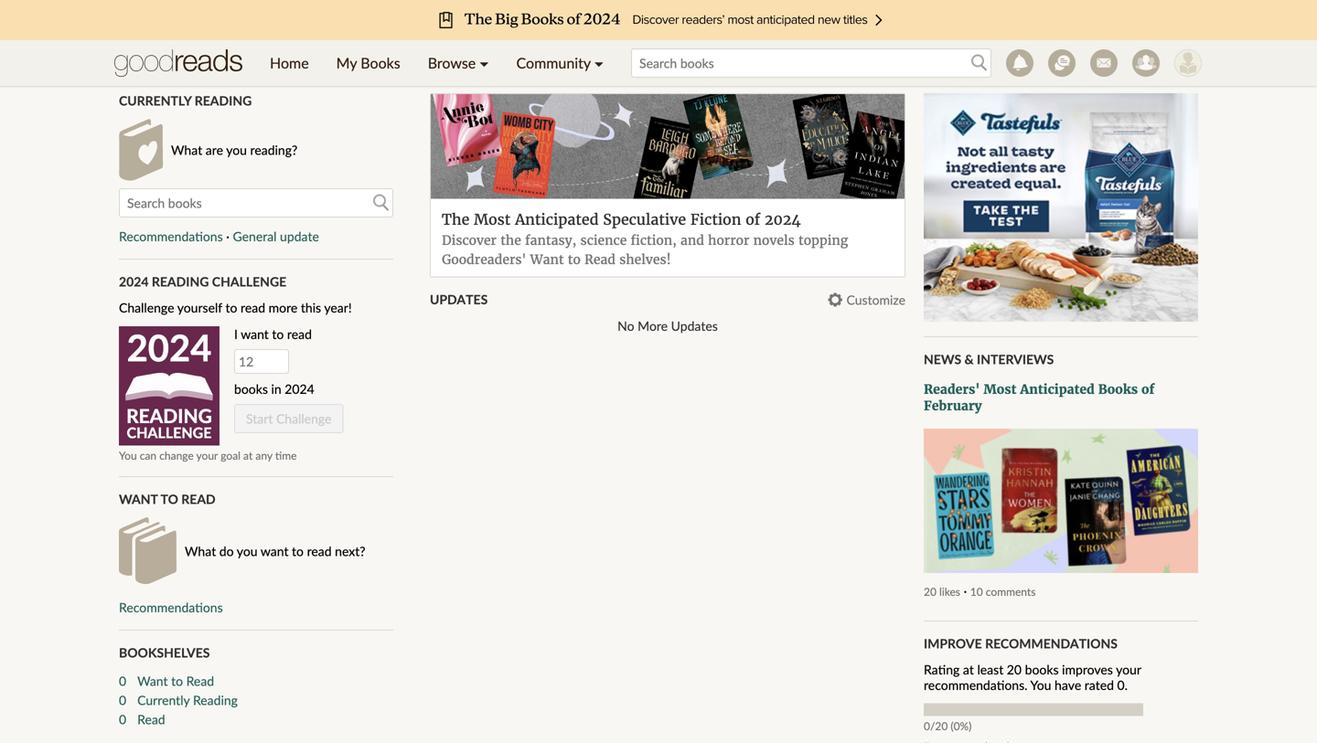 Task type: locate. For each thing, give the bounding box(es) containing it.
customize
[[847, 292, 906, 308]]

want
[[530, 251, 564, 268], [119, 492, 158, 507], [137, 674, 168, 689]]

1 vertical spatial of
[[1142, 382, 1155, 398]]

you right the do
[[237, 544, 258, 560]]

0 vertical spatial read
[[241, 300, 265, 316]]

2 vertical spatial want
[[137, 674, 168, 689]]

2 ▾ from the left
[[594, 54, 604, 72]]

change
[[159, 449, 194, 462]]

1 horizontal spatial books
[[1098, 382, 1138, 398]]

reading for 2024
[[152, 274, 209, 290]]

you left have at the right of page
[[1030, 678, 1051, 693]]

· left general
[[226, 229, 230, 244]]

books down improve recommendations
[[1025, 662, 1059, 678]]

recommendations up bookshelves
[[119, 600, 223, 616]]

0 vertical spatial recommendations
[[119, 229, 223, 244]]

▾ right community
[[594, 54, 604, 72]]

books
[[234, 382, 268, 397], [1025, 662, 1059, 678]]

recommendations up 2024 reading challenge
[[119, 229, 223, 244]]

of
[[746, 211, 760, 229], [1142, 382, 1155, 398]]

0 vertical spatial anticipated
[[515, 211, 599, 229]]

menu
[[256, 40, 617, 86]]

start
[[246, 411, 273, 427]]

what do you want to read next?
[[185, 544, 365, 560]]

1 vertical spatial you
[[237, 544, 258, 560]]

read right 0 0 0
[[137, 712, 165, 727]]

anticipated for books
[[1020, 382, 1095, 398]]

i
[[234, 327, 238, 342]]

1 horizontal spatial updates
[[671, 318, 718, 334]]

1 horizontal spatial of
[[1142, 382, 1155, 398]]

read down science
[[585, 251, 616, 268]]

horror
[[708, 232, 750, 249]]

1 recommendations link from the top
[[119, 229, 223, 244]]

want right i
[[241, 327, 269, 342]]

0 vertical spatial you
[[226, 142, 247, 158]]

my group discussions image
[[1048, 49, 1076, 77]]

any
[[256, 449, 272, 462]]

1 vertical spatial ·
[[964, 583, 967, 599]]

0 vertical spatial most
[[474, 211, 511, 229]]

challenge left "yourself"
[[119, 300, 174, 316]]

0 vertical spatial at
[[243, 449, 253, 462]]

books
[[361, 54, 400, 72], [1098, 382, 1138, 398]]

read link
[[137, 710, 393, 729]]

1 vertical spatial read
[[287, 327, 312, 342]]

topping
[[799, 232, 848, 249]]

i want to read
[[234, 327, 312, 342]]

0 link
[[119, 672, 126, 691], [119, 691, 126, 710], [119, 710, 126, 729]]

0 vertical spatial ·
[[226, 229, 230, 244]]

to down more
[[272, 327, 284, 342]]

notifications image
[[1006, 49, 1034, 77]]

1 vertical spatial your
[[1116, 662, 1141, 678]]

ruby anderson image
[[1175, 49, 1202, 77]]

your
[[196, 449, 218, 462], [1116, 662, 1141, 678]]

1 horizontal spatial most
[[984, 382, 1017, 398]]

you right are
[[226, 142, 247, 158]]

you
[[119, 449, 137, 462], [1030, 678, 1051, 693]]

anticipated for speculative
[[515, 211, 599, 229]]

▾ inside popup button
[[480, 54, 489, 72]]

updates
[[430, 292, 488, 307], [671, 318, 718, 334]]

year!
[[324, 300, 352, 316]]

reading inside want to read currently reading read
[[193, 693, 238, 708]]

0 vertical spatial 20
[[924, 585, 937, 598]]

read down this
[[287, 327, 312, 342]]

0 horizontal spatial ·
[[226, 229, 230, 244]]

(0%)
[[951, 720, 972, 733]]

anticipated
[[515, 211, 599, 229], [1020, 382, 1095, 398]]

0 horizontal spatial updates
[[430, 292, 488, 307]]

you for are
[[226, 142, 247, 158]]

0 horizontal spatial at
[[243, 449, 253, 462]]

to down change
[[161, 492, 178, 507]]

1 vertical spatial updates
[[671, 318, 718, 334]]

shelves!
[[619, 251, 671, 268]]

1 vertical spatial most
[[984, 382, 1017, 398]]

0 vertical spatial recommendations link
[[119, 229, 223, 244]]

general update button
[[233, 229, 319, 244]]

1 vertical spatial books
[[1098, 382, 1138, 398]]

improve recommendations
[[924, 636, 1118, 652]]

improves
[[1062, 662, 1113, 678]]

want to read currently reading read
[[137, 674, 238, 727]]

0 vertical spatial your
[[196, 449, 218, 462]]

reading up are
[[195, 93, 252, 108]]

of inside the most anticipated speculative fiction of 2024 discover the fantasy, science fiction, and horror novels topping goodreaders' want to read shelves!
[[746, 211, 760, 229]]

your inside books improves your recommendations. you have rated
[[1116, 662, 1141, 678]]

&
[[965, 352, 974, 367]]

to up i
[[226, 300, 237, 316]]

books inside readers' most anticipated books of february
[[1098, 382, 1138, 398]]

challenge
[[212, 274, 286, 290], [119, 300, 174, 316], [276, 411, 332, 427]]

1 vertical spatial books
[[1025, 662, 1059, 678]]

1 horizontal spatial 20
[[1007, 662, 1022, 678]]

reading up read link
[[193, 693, 238, 708]]

progress bar
[[924, 704, 1143, 717]]

want down bookshelves
[[137, 674, 168, 689]]

0 vertical spatial you
[[119, 449, 137, 462]]

to inside want to read currently reading read
[[171, 674, 183, 689]]

browse ▾ button
[[414, 40, 503, 86]]

0 horizontal spatial books
[[234, 382, 268, 397]]

0 vertical spatial what
[[171, 142, 202, 158]]

read
[[241, 300, 265, 316], [287, 327, 312, 342], [307, 544, 332, 560]]

recommendations up books improves your recommendations. you have rated in the bottom right of the page
[[985, 636, 1118, 652]]

community ▾ button
[[503, 40, 617, 86]]

▾ for browse ▾
[[480, 54, 489, 72]]

most inside the most anticipated speculative fiction of 2024 discover the fantasy, science fiction, and horror novels topping goodreaders' want to read shelves!
[[474, 211, 511, 229]]

currently inside want to read currently reading read
[[137, 693, 190, 708]]

want for want to read currently reading read
[[137, 674, 168, 689]]

what for what are you reading?
[[171, 142, 202, 158]]

read
[[585, 251, 616, 268], [181, 492, 216, 507], [186, 674, 214, 689], [137, 712, 165, 727]]

want for want to read
[[119, 492, 158, 507]]

books for improves
[[1025, 662, 1059, 678]]

2 vertical spatial reading
[[193, 693, 238, 708]]

challenge inside button
[[276, 411, 332, 427]]

want to read
[[119, 492, 216, 507]]

anticipated up fantasy,
[[515, 211, 599, 229]]

interviews
[[977, 352, 1054, 367]]

recommendations · general update
[[119, 229, 319, 244]]

home link
[[256, 40, 323, 86]]

10
[[970, 585, 983, 598]]

books inside books improves your recommendations. you have rated
[[1025, 662, 1059, 678]]

1 horizontal spatial ▾
[[594, 54, 604, 72]]

0 vertical spatial books
[[234, 382, 268, 397]]

0 vertical spatial reading
[[195, 93, 252, 108]]

0 horizontal spatial 20
[[924, 585, 937, 598]]

recommendations link
[[119, 229, 223, 244], [119, 600, 223, 616]]

updates down goodreaders'
[[430, 292, 488, 307]]

0 vertical spatial want
[[530, 251, 564, 268]]

the most anticipated speculative fiction of 2024 image
[[431, 94, 905, 199]]

1 horizontal spatial books
[[1025, 662, 1059, 678]]

read left more
[[241, 300, 265, 316]]

are
[[206, 142, 223, 158]]

recommendations link up 2024 reading challenge
[[119, 229, 223, 244]]

to down bookshelves
[[171, 674, 183, 689]]

at left any
[[243, 449, 253, 462]]

rating at least 20
[[924, 662, 1022, 678]]

inbox image
[[1090, 49, 1118, 77]]

▾ right the browse
[[480, 54, 489, 72]]

challenge up challenge yourself to read more this year!
[[212, 274, 286, 290]]

most inside readers' most anticipated books of february
[[984, 382, 1017, 398]]

0 vertical spatial of
[[746, 211, 760, 229]]

you left can
[[119, 449, 137, 462]]

1 vertical spatial recommendations link
[[119, 600, 223, 616]]

comments
[[986, 585, 1036, 598]]

want down fantasy,
[[530, 251, 564, 268]]

least
[[977, 662, 1004, 678]]

anticipated inside the most anticipated speculative fiction of 2024 discover the fantasy, science fiction, and horror novels topping goodreaders' want to read shelves!
[[515, 211, 599, 229]]

update
[[280, 229, 319, 244]]

want down can
[[119, 492, 158, 507]]

what left the do
[[185, 544, 216, 560]]

20 left likes
[[924, 585, 937, 598]]

at
[[243, 449, 253, 462], [963, 662, 974, 678]]

currently
[[119, 93, 191, 108], [137, 693, 190, 708]]

browse
[[428, 54, 476, 72]]

discover
[[442, 232, 497, 249]]

most up the at top left
[[474, 211, 511, 229]]

of inside readers' most anticipated books of february
[[1142, 382, 1155, 398]]

to down fantasy,
[[568, 251, 581, 268]]

1 ▾ from the left
[[480, 54, 489, 72]]

you can change your goal at any time
[[119, 449, 297, 462]]

want inside want to read currently reading read
[[137, 674, 168, 689]]

1 vertical spatial want
[[119, 492, 158, 507]]

1 vertical spatial at
[[963, 662, 974, 678]]

most down news & interviews
[[984, 382, 1017, 398]]

start challenge button
[[234, 404, 343, 434]]

0 vertical spatial books
[[361, 54, 400, 72]]

my
[[336, 54, 357, 72]]

▾ inside dropdown button
[[594, 54, 604, 72]]

1 vertical spatial recommendations
[[119, 600, 223, 616]]

0 vertical spatial challenge
[[212, 274, 286, 290]]

0 horizontal spatial anticipated
[[515, 211, 599, 229]]

advertisement element
[[924, 93, 1198, 322]]

0 horizontal spatial ▾
[[480, 54, 489, 72]]

read left next?
[[307, 544, 332, 560]]

you
[[226, 142, 247, 158], [237, 544, 258, 560]]

1 horizontal spatial anticipated
[[1020, 382, 1095, 398]]

1 horizontal spatial ·
[[964, 583, 967, 599]]

recommendations link up bookshelves
[[119, 600, 223, 616]]

your left "goal"
[[196, 449, 218, 462]]

1 vertical spatial what
[[185, 544, 216, 560]]

friend requests image
[[1132, 49, 1160, 77]]

0 horizontal spatial most
[[474, 211, 511, 229]]

anticipated down "interviews"
[[1020, 382, 1095, 398]]

1 horizontal spatial at
[[963, 662, 974, 678]]

books left 'in'
[[234, 382, 268, 397]]

▾ for community ▾
[[594, 54, 604, 72]]

2 vertical spatial read
[[307, 544, 332, 560]]

2 0 link from the top
[[119, 691, 126, 710]]

2 vertical spatial challenge
[[276, 411, 332, 427]]

1 vertical spatial currently
[[137, 693, 190, 708]]

anticipated inside readers' most anticipated books of february
[[1020, 382, 1095, 398]]

want
[[241, 327, 269, 342], [261, 544, 289, 560]]

challenge down 'in'
[[276, 411, 332, 427]]

readers'
[[924, 382, 980, 398]]

your right rated
[[1116, 662, 1141, 678]]

at left least
[[963, 662, 974, 678]]

community ▾
[[516, 54, 604, 72]]

20 right least
[[1007, 662, 1022, 678]]

1 vertical spatial you
[[1030, 678, 1051, 693]]

Search books text field
[[119, 189, 393, 218]]

want right the do
[[261, 544, 289, 560]]

updates right more
[[671, 318, 718, 334]]

want inside the most anticipated speculative fiction of 2024 discover the fantasy, science fiction, and horror novels topping goodreaders' want to read shelves!
[[530, 251, 564, 268]]

reading
[[195, 93, 252, 108], [152, 274, 209, 290], [193, 693, 238, 708]]

currently reading link
[[137, 691, 393, 710]]

▾
[[480, 54, 489, 72], [594, 54, 604, 72]]

1 vertical spatial 20
[[1007, 662, 1022, 678]]

2024
[[765, 211, 801, 229], [119, 274, 149, 290], [127, 326, 212, 370], [285, 382, 314, 397]]

what left are
[[171, 142, 202, 158]]

· left 10
[[964, 583, 967, 599]]

1 horizontal spatial you
[[1030, 678, 1051, 693]]

bookshelves
[[119, 646, 210, 661]]

0 horizontal spatial of
[[746, 211, 760, 229]]

to
[[568, 251, 581, 268], [226, 300, 237, 316], [272, 327, 284, 342], [161, 492, 178, 507], [292, 544, 304, 560], [171, 674, 183, 689]]

reading up "yourself"
[[152, 274, 209, 290]]

1 vertical spatial reading
[[152, 274, 209, 290]]

1 horizontal spatial your
[[1116, 662, 1141, 678]]

no more updates
[[618, 318, 718, 334]]

1 vertical spatial anticipated
[[1020, 382, 1095, 398]]

what for what do you want to read next?
[[185, 544, 216, 560]]



Task type: vqa. For each thing, say whether or not it's contained in the screenshot.
second 06:04AM from the bottom of the page
no



Task type: describe. For each thing, give the bounding box(es) containing it.
no
[[618, 318, 634, 334]]

reading
[[126, 405, 212, 427]]

menu containing home
[[256, 40, 617, 86]]

recommendations for recommendations
[[119, 600, 223, 616]]

yourself
[[177, 300, 222, 316]]

Number of books you want to read in 2024 number field
[[234, 350, 289, 374]]

home
[[270, 54, 309, 72]]

0 .
[[1117, 678, 1128, 693]]

start challenge
[[246, 411, 332, 427]]

Search for books to add to your shelves search field
[[119, 189, 393, 218]]

this
[[301, 300, 321, 316]]

february
[[924, 398, 982, 414]]

recommendations for recommendations · general update
[[119, 229, 223, 244]]

1 vertical spatial want
[[261, 544, 289, 560]]

do
[[219, 544, 234, 560]]

0 vertical spatial want
[[241, 327, 269, 342]]

rating
[[924, 662, 960, 678]]

0 horizontal spatial books
[[361, 54, 400, 72]]

.
[[1125, 678, 1128, 693]]

you inside books improves your recommendations. you have rated
[[1030, 678, 1051, 693]]

news
[[924, 352, 962, 367]]

0/20 (0%)
[[924, 720, 972, 733]]

the most anticipated speculative fiction of 2024 discover the fantasy, science fiction, and horror novels topping goodreaders' want to read shelves!
[[442, 211, 848, 268]]

Search for books to add to your shelves search field
[[631, 48, 992, 78]]

books in 2024
[[234, 382, 314, 397]]

my books link
[[323, 40, 414, 86]]

the
[[442, 211, 470, 229]]

Search books text field
[[631, 48, 992, 78]]

novels
[[753, 232, 795, 249]]

fiction
[[691, 211, 741, 229]]

currently reading
[[119, 93, 252, 108]]

2024 inside the most anticipated speculative fiction of 2024 discover the fantasy, science fiction, and horror novels topping goodreaders' want to read shelves!
[[765, 211, 801, 229]]

time
[[275, 449, 297, 462]]

books improves your recommendations. you have rated
[[924, 662, 1141, 693]]

most for the
[[474, 211, 511, 229]]

community
[[516, 54, 591, 72]]

to left next?
[[292, 544, 304, 560]]

more
[[638, 318, 668, 334]]

readers' most anticipated books of february
[[924, 382, 1155, 414]]

can
[[140, 449, 157, 462]]

readers' most anticipated books of february image
[[924, 429, 1198, 573]]

3 0 link from the top
[[119, 710, 126, 729]]

readers' most anticipated books of february link
[[924, 382, 1198, 414]]

general
[[233, 229, 277, 244]]

likes
[[939, 585, 960, 598]]

books for in
[[234, 382, 268, 397]]

0 horizontal spatial you
[[119, 449, 137, 462]]

read down you can change your goal at any time
[[181, 492, 216, 507]]

recommendations.
[[924, 678, 1028, 693]]

20 likes · 10 comments
[[924, 583, 1036, 599]]

2024 reading challenge
[[119, 274, 286, 290]]

science
[[580, 232, 627, 249]]

reading for currently
[[195, 93, 252, 108]]

0 vertical spatial updates
[[430, 292, 488, 307]]

fantasy,
[[525, 232, 577, 249]]

fiction,
[[631, 232, 677, 249]]

0 horizontal spatial your
[[196, 449, 218, 462]]

improve
[[924, 636, 982, 652]]

2 vertical spatial recommendations
[[985, 636, 1118, 652]]

read for want
[[287, 327, 312, 342]]

you for do
[[237, 544, 258, 560]]

0 vertical spatial currently
[[119, 93, 191, 108]]

what are you reading?
[[171, 142, 298, 158]]

0/20
[[924, 720, 948, 733]]

read for yourself
[[241, 300, 265, 316]]

the most anticipated speculative fiction of 2024 link
[[442, 211, 801, 229]]

the
[[501, 232, 521, 249]]

my books
[[336, 54, 400, 72]]

0 0 0
[[119, 674, 126, 727]]

customize button
[[828, 292, 906, 308]]

reading?
[[250, 142, 298, 158]]

read inside the most anticipated speculative fiction of 2024 discover the fantasy, science fiction, and horror novels topping goodreaders' want to read shelves!
[[585, 251, 616, 268]]

1 0 link from the top
[[119, 672, 126, 691]]

goodreaders'
[[442, 251, 526, 268]]

1 vertical spatial challenge
[[119, 300, 174, 316]]

rated
[[1085, 678, 1114, 693]]

and
[[681, 232, 704, 249]]

next?
[[335, 544, 365, 560]]

to inside the most anticipated speculative fiction of 2024 discover the fantasy, science fiction, and horror novels topping goodreaders' want to read shelves!
[[568, 251, 581, 268]]

20 inside 20 likes · 10 comments
[[924, 585, 937, 598]]

more
[[269, 300, 298, 316]]

goal
[[221, 449, 241, 462]]

most for readers'
[[984, 382, 1017, 398]]

browse ▾
[[428, 54, 489, 72]]

speculative
[[603, 211, 686, 229]]

challenge
[[127, 424, 212, 442]]

challenge yourself to read more this year!
[[119, 300, 352, 316]]

in
[[271, 382, 281, 397]]

have
[[1055, 678, 1081, 693]]

read down bookshelves
[[186, 674, 214, 689]]

2 recommendations link from the top
[[119, 600, 223, 616]]

want to read link
[[137, 672, 393, 691]]

news & interviews
[[924, 352, 1054, 367]]

reading challenge
[[126, 405, 212, 442]]



